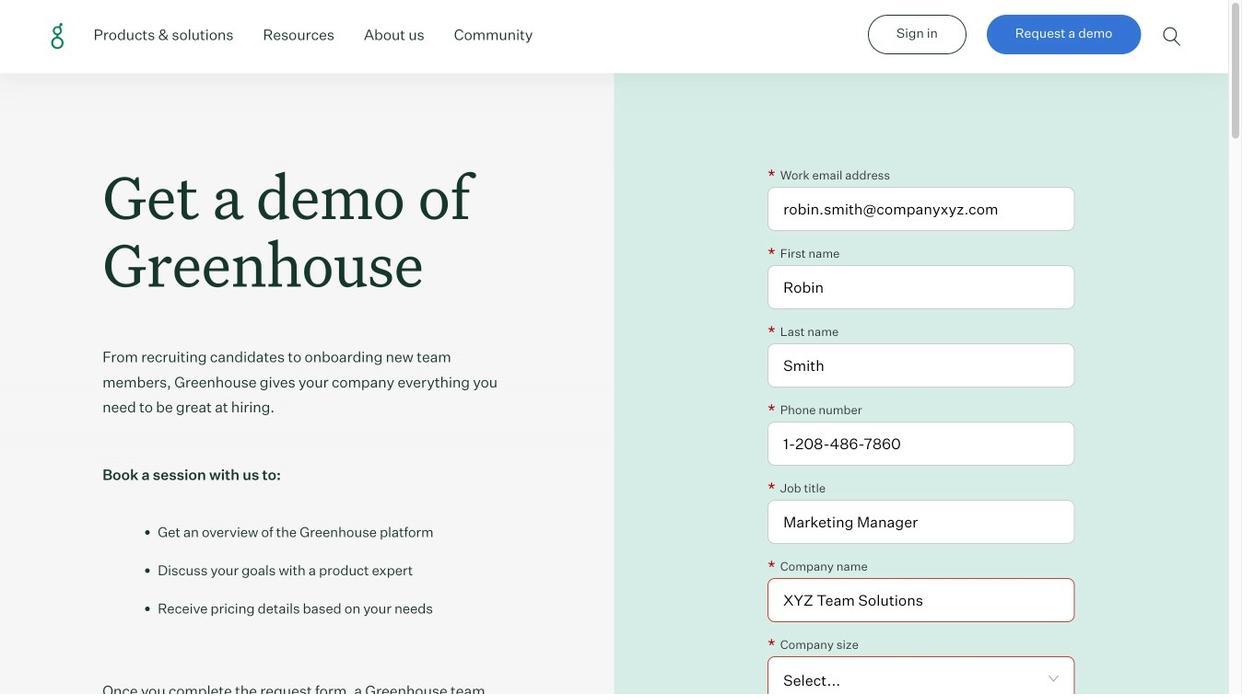 Task type: locate. For each thing, give the bounding box(es) containing it.
username@yourcompany.com email field
[[768, 187, 1075, 231]]

1+ xxx-xxx-xxxx telephone field
[[768, 422, 1075, 466]]

None text field
[[768, 500, 1075, 545], [768, 579, 1075, 623], [768, 500, 1075, 545], [768, 579, 1075, 623]]

None text field
[[768, 265, 1075, 310], [768, 344, 1075, 388], [768, 265, 1075, 310], [768, 344, 1075, 388]]



Task type: vqa. For each thing, say whether or not it's contained in the screenshot.
ARE inside the the Greenhouse Onboarding demos are 45 minutes and cover:
no



